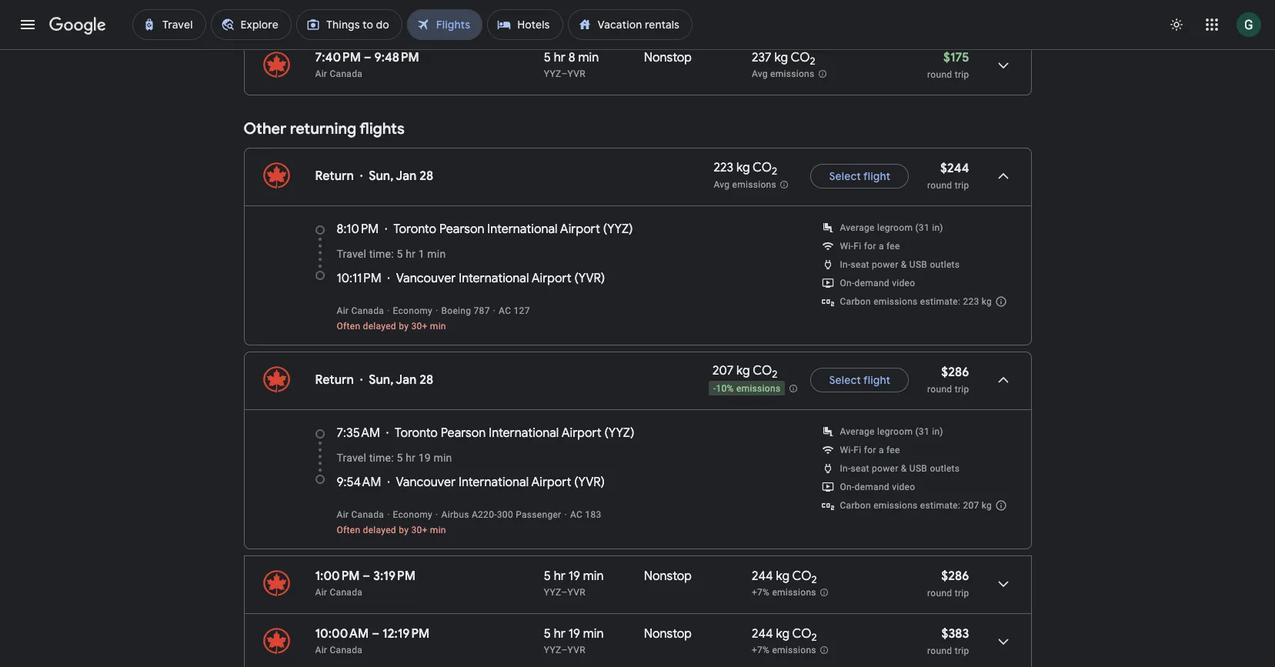 Task type: describe. For each thing, give the bounding box(es) containing it.
Departure time: 7:35 AM. text field
[[337, 426, 380, 441]]

boeing 787
[[441, 306, 490, 316]]

286 US dollars text field
[[942, 365, 969, 380]]

8:10 pm
[[337, 222, 379, 237]]

in) for $244
[[932, 222, 943, 233]]

for for $286
[[864, 445, 876, 456]]

airbus a220-300 passenger
[[441, 509, 561, 520]]

ac 127
[[499, 306, 530, 316]]

nonstop for 3:19 pm
[[644, 569, 692, 584]]

avg emissions for 223
[[714, 179, 777, 190]]

total duration 5 hr 8 min. element
[[544, 50, 644, 68]]

air down 10:11 pm text box
[[337, 306, 349, 316]]

select flight for $286
[[829, 373, 891, 387]]

power for $286
[[872, 463, 899, 474]]

175 us dollars text field for total duration 5 hr 1 min. element at the top of page
[[944, 0, 969, 8]]

other
[[244, 119, 286, 139]]

carbon for $286
[[840, 500, 871, 511]]

leaves toronto pearson international airport at 1:00 pm on sunday, january 28 and arrives at vancouver international airport at 3:19 pm on sunday, january 28. element
[[315, 569, 416, 584]]

yyz inside 5 hr 8 min yyz – yvr
[[544, 68, 561, 79]]

return for 7:35 am
[[315, 372, 354, 388]]

7:35 am
[[337, 426, 380, 441]]

nonstop flight. element for 12:19 pm
[[644, 626, 692, 644]]

in- for $286
[[840, 463, 851, 474]]

1:00 pm – 3:19 pm air canada
[[315, 569, 416, 598]]

flight details. leaves toronto pearson international airport at 7:40 pm on sunday, january 28 and arrives at vancouver international airport at 9:48 pm on sunday, january 28. image
[[985, 47, 1022, 84]]

often for 9:54 am
[[337, 525, 360, 536]]

kg inside 237 kg co 2
[[775, 50, 788, 65]]

select flight button for $286
[[811, 362, 909, 399]]

2 inside the 223 kg co 2
[[772, 165, 777, 178]]

carbon for $244
[[840, 296, 871, 307]]

round trip
[[927, 12, 969, 22]]

10:00 am
[[315, 626, 369, 642]]

1 horizontal spatial 207
[[963, 500, 979, 511]]

5 hr 19 min yyz – yvr for 12:19 pm
[[544, 626, 604, 656]]

on-demand video for $244
[[840, 278, 915, 289]]

8
[[569, 50, 575, 65]]

$175
[[944, 50, 969, 65]]

wi-fi for a fee for $286
[[840, 445, 900, 456]]

19 for 12:19 pm
[[569, 626, 580, 642]]

5 hr 19 min yyz – yvr for 3:19 pm
[[544, 569, 604, 598]]

on- for $244
[[840, 278, 855, 289]]

flights
[[360, 119, 405, 139]]

jan for 8:10 pm
[[396, 169, 417, 184]]

wi-fi for a fee for $244
[[840, 241, 900, 252]]

– inside the 7:40 pm – 9:48 pm air canada
[[364, 50, 371, 65]]

(31 for $286
[[915, 426, 930, 437]]

$383 round trip
[[927, 626, 969, 656]]

$286 for 286 us dollars text box
[[942, 569, 969, 584]]

economy for 9:54 am
[[393, 509, 433, 520]]

trip for $244 text box
[[955, 180, 969, 191]]

0 vertical spatial 19
[[418, 452, 431, 464]]

300
[[497, 509, 513, 520]]

5 hr 8 min yyz – yvr
[[544, 50, 599, 79]]

min inside 5 hr 8 min yyz – yvr
[[578, 50, 599, 65]]

1 vertical spatial  image
[[493, 306, 496, 316]]

avg emissions for 237
[[752, 69, 815, 79]]

$286 for 286 us dollars text field
[[942, 365, 969, 380]]

by for 9:54 am
[[399, 525, 409, 536]]

fi for $286
[[854, 445, 862, 456]]

10:11 pm
[[337, 271, 381, 286]]

1 horizontal spatial 223
[[963, 296, 979, 307]]

flight details. leaves toronto pearson international airport at 1:00 pm on sunday, january 28 and arrives at vancouver international airport at 3:19 pm on sunday, january 28. image
[[985, 566, 1022, 603]]

Departure time: 1:00 PM. text field
[[315, 569, 360, 584]]

fi for $244
[[854, 241, 862, 252]]

demand for $286
[[855, 482, 890, 493]]

in) for $286
[[932, 426, 943, 437]]

– inside 1:00 pm – 3:19 pm air canada
[[363, 569, 370, 584]]

30+ for 10:11 pm
[[411, 321, 428, 332]]

for for $244
[[864, 241, 876, 252]]

co inside the 223 kg co 2
[[753, 160, 772, 176]]

5 for 3:19 pm
[[544, 569, 551, 584]]

sun, for 8:10 pm
[[369, 169, 394, 184]]

hr for 3:19 pm
[[554, 569, 566, 584]]

383 US dollars text field
[[942, 626, 969, 642]]

travel time: 5 hr 19 min
[[337, 452, 452, 464]]

kg inside the 223 kg co 2
[[736, 160, 750, 176]]

9:48 pm
[[374, 50, 419, 65]]

a for $286
[[879, 445, 884, 456]]

$244 round trip
[[927, 161, 969, 191]]

kg inside 207 kg co 2
[[737, 364, 750, 379]]

Arrival time: 3:19 PM. text field
[[373, 569, 416, 584]]

2 for $383
[[812, 631, 817, 644]]

244 kg co 2 for $286
[[752, 569, 817, 587]]

select flight for $244
[[829, 169, 891, 183]]

carbon emissions estimate: 223 kilograms element
[[840, 296, 992, 307]]

nonstop flight. element for 3:19 pm
[[644, 569, 692, 586]]

round for 175 us dollars text field containing $175
[[927, 69, 952, 80]]

total duration 5 hr 19 min. element for 3:19 pm
[[544, 569, 644, 586]]

12:19 pm
[[382, 626, 430, 642]]

– inside the 10:00 am – 12:19 pm air canada
[[372, 626, 379, 642]]

183
[[585, 509, 601, 520]]

demand for $244
[[855, 278, 890, 289]]

Departure time: 7:40 PM. text field
[[315, 50, 361, 65]]

in- for $244
[[840, 259, 851, 270]]

often for 10:11 pm
[[337, 321, 360, 332]]

 image for 7:35 am
[[360, 372, 363, 388]]

air down 9:54 am
[[337, 509, 349, 520]]

canada inside the 10:00 am – 12:19 pm air canada
[[330, 645, 363, 656]]

237 kg co 2
[[752, 50, 816, 68]]

jan for 7:35 am
[[396, 372, 417, 388]]

passenger
[[516, 509, 561, 520]]

outlets for $286
[[930, 463, 960, 474]]

+7% for $383
[[752, 645, 770, 656]]

nonstop for 9:48 pm
[[644, 50, 692, 65]]

yyz – yvr
[[544, 11, 586, 22]]

-10% emissions
[[713, 383, 781, 394]]

3:19 pm
[[373, 569, 416, 584]]

ac for 9:54 am
[[570, 509, 583, 520]]

 image for 8:10 pm
[[360, 169, 363, 184]]

$244
[[941, 161, 969, 176]]

co inside 207 kg co 2
[[753, 364, 772, 379]]

10%
[[716, 383, 734, 394]]

airbus
[[441, 509, 469, 520]]

air canada for 7:35 am
[[337, 509, 384, 520]]

223 kg co 2
[[714, 160, 777, 178]]

trip inside $175 round trip
[[955, 69, 969, 80]]

1:00 pm
[[315, 569, 360, 584]]

244 for $383
[[752, 626, 773, 642]]

sun, jan 28 for 8:10 pm
[[369, 169, 433, 184]]

ac 183
[[570, 509, 601, 520]]

5 for 12:19 pm
[[544, 626, 551, 642]]

trip for $383 text field
[[955, 646, 969, 656]]

carbon emissions estimate: 223 kg
[[840, 296, 992, 307]]

1 vertical spatial toronto pearson international airport ( yyz )
[[395, 426, 634, 441]]

1 nonstop flight. element from the top
[[644, 0, 692, 10]]

Arrival time: 9:54 AM. text field
[[337, 475, 381, 490]]

7:40 pm – 9:48 pm air canada
[[315, 50, 419, 79]]

a for $244
[[879, 241, 884, 252]]

often delayed by 30+ min for 10:11 pm
[[337, 321, 446, 332]]

air up the 7:40 pm
[[315, 11, 327, 22]]

1 vertical spatial pearson
[[441, 426, 486, 441]]

outlets for $244
[[930, 259, 960, 270]]

sun, for 7:35 am
[[369, 372, 394, 388]]

trip for 286 us dollars text box
[[955, 588, 969, 599]]

5 for 9:48 pm
[[544, 50, 551, 65]]

leaves toronto pearson international airport at 10:00 am on sunday, january 28 and arrives at vancouver international airport at 12:19 pm on sunday, january 28. element
[[315, 626, 430, 642]]

usb for $286
[[910, 463, 928, 474]]

return for 8:10 pm
[[315, 169, 354, 184]]

travel for 7:35 am
[[337, 452, 366, 464]]

canada down 9:54 am
[[351, 509, 384, 520]]

+7% emissions for $286
[[752, 587, 816, 598]]

207 kg co 2
[[713, 364, 778, 381]]

round for 286 us dollars text field
[[927, 384, 952, 395]]

0 vertical spatial toronto
[[393, 222, 436, 237]]

175 us dollars text field for total duration 5 hr 8 min. element
[[944, 50, 969, 65]]

787
[[474, 306, 490, 316]]

Arrival time: 12:19 PM. text field
[[382, 626, 430, 642]]

+7% for $286
[[752, 587, 770, 598]]

legroom for $286
[[877, 426, 913, 437]]

28 for 7:35 am
[[420, 372, 433, 388]]

$383
[[942, 626, 969, 642]]

delayed for 9:54 am
[[363, 525, 396, 536]]



Task type: locate. For each thing, give the bounding box(es) containing it.
+7% emissions for $383
[[752, 645, 816, 656]]

1 vertical spatial select flight
[[829, 373, 891, 387]]

4 nonstop flight. element from the top
[[644, 626, 692, 644]]

return down other returning flights on the top left of page
[[315, 169, 354, 184]]

0 vertical spatial wi-
[[840, 241, 854, 252]]

0 vertical spatial flight
[[864, 169, 891, 183]]

1 vertical spatial vancouver international airport ( yvr )
[[396, 475, 605, 490]]

video up carbon emissions estimate: 207 kilograms element
[[892, 482, 915, 493]]

28 for 8:10 pm
[[420, 169, 433, 184]]

244 kg co 2
[[752, 569, 817, 587], [752, 626, 817, 644]]

1 vertical spatial flight
[[864, 373, 891, 387]]

2 5 hr 19 min yyz – yvr from the top
[[544, 626, 604, 656]]

0 vertical spatial vancouver international airport ( yvr )
[[396, 271, 605, 286]]

seat
[[851, 259, 870, 270], [851, 463, 870, 474]]

sun, up 7:35 am
[[369, 372, 394, 388]]

in)
[[932, 222, 943, 233], [932, 426, 943, 437]]

0 vertical spatial in)
[[932, 222, 943, 233]]

flight for $244
[[864, 169, 891, 183]]

244 kg co 2 for $383
[[752, 626, 817, 644]]

286 US dollars text field
[[942, 569, 969, 584]]

1 vertical spatial $286
[[942, 569, 969, 584]]

1 vertical spatial carbon
[[840, 500, 871, 511]]

-
[[713, 383, 716, 394]]

2 estimate: from the top
[[920, 500, 961, 511]]

1 vertical spatial total duration 5 hr 19 min. element
[[544, 626, 644, 644]]

2 in) from the top
[[932, 426, 943, 437]]

223
[[714, 160, 734, 176], [963, 296, 979, 307]]

wi-
[[840, 241, 854, 252], [840, 445, 854, 456]]

1 outlets from the top
[[930, 259, 960, 270]]

in) down $244 round trip
[[932, 222, 943, 233]]

2 sun, jan 28 from the top
[[369, 372, 433, 388]]

travel down 7:35 am text field
[[337, 452, 366, 464]]

2 wi-fi for a fee from the top
[[840, 445, 900, 456]]

0 horizontal spatial ac
[[499, 306, 511, 316]]

0 vertical spatial 244
[[752, 569, 773, 584]]

0 vertical spatial jan
[[396, 169, 417, 184]]

0 vertical spatial $286
[[942, 365, 969, 380]]

canada down 10:11 pm text box
[[351, 306, 384, 316]]

1 vertical spatial by
[[399, 525, 409, 536]]

trip up $175
[[955, 12, 969, 22]]

1 vertical spatial sun, jan 28
[[369, 372, 433, 388]]

1 vertical spatial select
[[829, 373, 861, 387]]

trip inside $383 round trip
[[955, 646, 969, 656]]

0 vertical spatial return
[[315, 169, 354, 184]]

trip
[[955, 12, 969, 22], [955, 69, 969, 80], [955, 180, 969, 191], [955, 384, 969, 395], [955, 588, 969, 599], [955, 646, 969, 656]]

2 for $175
[[810, 55, 816, 68]]

average
[[840, 222, 875, 233], [840, 426, 875, 437]]

for up carbon emissions estimate: 207 kilograms element
[[864, 445, 876, 456]]

9:54 am
[[337, 475, 381, 490]]

2 select flight from the top
[[829, 373, 891, 387]]

round inside $383 round trip
[[927, 646, 952, 656]]

1 vertical spatial +7% emissions
[[752, 645, 816, 656]]

returning
[[290, 119, 356, 139]]

fee up carbon emissions estimate: 207 kilograms element
[[887, 445, 900, 456]]

1 vertical spatial 207
[[963, 500, 979, 511]]

0 vertical spatial nonstop
[[644, 50, 692, 65]]

select flight button for $244
[[811, 158, 909, 195]]

in-seat power & usb outlets for $286
[[840, 463, 960, 474]]

air canada down 9:54 am
[[337, 509, 384, 520]]

fee
[[887, 241, 900, 252], [887, 445, 900, 456]]

207
[[713, 364, 734, 379], [963, 500, 979, 511]]

delayed for 10:11 pm
[[363, 321, 396, 332]]

usb for $244
[[910, 259, 928, 270]]

0 vertical spatial +7%
[[752, 587, 770, 598]]

seat up carbon emissions estimate: 207 kilograms element
[[851, 463, 870, 474]]

trip down 286 us dollars text field
[[955, 384, 969, 395]]

usb up carbon emissions estimate: 207 kilograms element
[[910, 463, 928, 474]]

hr
[[554, 50, 566, 65], [406, 248, 416, 260], [406, 452, 416, 464], [554, 569, 566, 584], [554, 626, 566, 642]]

& up carbon emissions estimate: 207 kilograms element
[[901, 463, 907, 474]]

co for $383
[[792, 626, 812, 642]]

6 trip from the top
[[955, 646, 969, 656]]

select
[[829, 169, 861, 183], [829, 373, 861, 387]]

0 vertical spatial 175 us dollars text field
[[944, 0, 969, 8]]

video for $244
[[892, 278, 915, 289]]

legroom
[[877, 222, 913, 233], [877, 426, 913, 437]]

toronto up 1
[[393, 222, 436, 237]]

vancouver international airport ( yvr ) up airbus a220-300 passenger on the left of page
[[396, 475, 605, 490]]

2 vancouver from the top
[[396, 475, 456, 490]]

5
[[544, 50, 551, 65], [397, 248, 403, 260], [397, 452, 403, 464], [544, 569, 551, 584], [544, 626, 551, 642]]

)
[[629, 222, 633, 237], [601, 271, 605, 286], [630, 426, 634, 441], [601, 475, 605, 490]]

trip down $175
[[955, 69, 969, 80]]

average for $244
[[840, 222, 875, 233]]

air inside 1:00 pm – 3:19 pm air canada
[[315, 587, 327, 598]]

trip inside $244 round trip
[[955, 180, 969, 191]]

1 sun, from the top
[[369, 169, 394, 184]]

flight
[[864, 169, 891, 183], [864, 373, 891, 387]]

1 flight from the top
[[864, 169, 891, 183]]

5 trip from the top
[[955, 588, 969, 599]]

average legroom (31 in) for $286
[[840, 426, 943, 437]]

vancouver down travel time: 5 hr 19 min
[[396, 475, 456, 490]]

1 +7% emissions from the top
[[752, 587, 816, 598]]

1 244 kg co 2 from the top
[[752, 569, 817, 587]]

0 vertical spatial sun, jan 28
[[369, 169, 433, 184]]

30+ down 1
[[411, 321, 428, 332]]

canada down 1:00 pm text field
[[330, 587, 363, 598]]

1 vancouver international airport ( yvr ) from the top
[[396, 271, 605, 286]]

0 vertical spatial travel
[[337, 248, 366, 260]]

2
[[810, 55, 816, 68], [772, 165, 777, 178], [772, 368, 778, 381], [812, 574, 817, 587], [812, 631, 817, 644]]

co
[[791, 50, 810, 65], [753, 160, 772, 176], [753, 364, 772, 379], [792, 569, 812, 584], [792, 626, 812, 642]]

0 vertical spatial avg
[[752, 69, 768, 79]]

$175 round trip
[[927, 50, 969, 80]]

travel time: 5 hr 1 min
[[337, 248, 446, 260]]

on-demand video for $286
[[840, 482, 915, 493]]

round down $175
[[927, 69, 952, 80]]

& up carbon emissions estimate: 223 kilograms element
[[901, 259, 907, 270]]

0 vertical spatial delayed
[[363, 321, 396, 332]]

a220-
[[472, 509, 497, 520]]

(31 down $244 round trip
[[915, 222, 930, 233]]

outlets up carbon emissions estimate: 207 kilograms element
[[930, 463, 960, 474]]

sun, jan 28
[[369, 169, 433, 184], [369, 372, 433, 388]]

in-seat power & usb outlets
[[840, 259, 960, 270], [840, 463, 960, 474]]

0 vertical spatial wi-fi for a fee
[[840, 241, 900, 252]]

0 vertical spatial 28
[[420, 169, 433, 184]]

175 us dollars text field containing $175
[[944, 50, 969, 65]]

244 for $286
[[752, 569, 773, 584]]

3 nonstop from the top
[[644, 626, 692, 642]]

1 vancouver from the top
[[396, 271, 456, 286]]

2 vertical spatial air canada
[[337, 509, 384, 520]]

travel
[[337, 248, 366, 260], [337, 452, 366, 464]]

power
[[872, 259, 899, 270], [872, 463, 899, 474]]

vancouver international airport ( yvr ) for 9:54 am
[[396, 475, 605, 490]]

 image up 7:35 am
[[360, 372, 363, 388]]

1 horizontal spatial avg
[[752, 69, 768, 79]]

1 vertical spatial delayed
[[363, 525, 396, 536]]

1 vertical spatial avg emissions
[[714, 179, 777, 190]]

average legroom (31 in)
[[840, 222, 943, 233], [840, 426, 943, 437]]

– inside 5 hr 8 min yyz – yvr
[[561, 68, 568, 79]]

round for $383 text field
[[927, 646, 952, 656]]

demand up carbon emissions estimate: 223 kilograms element
[[855, 278, 890, 289]]

canada down 7:40 pm text field
[[330, 68, 363, 79]]

 image
[[386, 426, 389, 441]]

1 average from the top
[[840, 222, 875, 233]]

0 vertical spatial 207
[[713, 364, 734, 379]]

2 vertical spatial 19
[[569, 626, 580, 642]]

3 trip from the top
[[955, 180, 969, 191]]

outlets up carbon emissions estimate: 223 kilograms element
[[930, 259, 960, 270]]

travel down 8:10 pm
[[337, 248, 366, 260]]

1 vertical spatial a
[[879, 445, 884, 456]]

yvr inside 5 hr 8 min yyz – yvr
[[568, 68, 586, 79]]

vancouver down 1
[[396, 271, 456, 286]]

leaves toronto pearson international airport at 7:40 pm on sunday, january 28 and arrives at vancouver international airport at 9:48 pm on sunday, january 28. element
[[315, 50, 419, 65]]

223 inside the 223 kg co 2
[[714, 160, 734, 176]]

0 vertical spatial time:
[[369, 248, 394, 260]]

travel for 8:10 pm
[[337, 248, 366, 260]]

carbon emissions estimate: 207 kilograms element
[[840, 500, 992, 511]]

nonstop for 12:19 pm
[[644, 626, 692, 642]]

change appearance image
[[1158, 6, 1195, 43]]

international
[[487, 222, 558, 237], [459, 271, 529, 286], [489, 426, 559, 441], [459, 475, 529, 490]]

1 vertical spatial time:
[[369, 452, 394, 464]]

in-
[[840, 259, 851, 270], [840, 463, 851, 474]]

1
[[418, 248, 425, 260]]

on- for $286
[[840, 482, 855, 493]]

boeing
[[441, 306, 471, 316]]

2 select flight button from the top
[[811, 362, 909, 399]]

30+ for 9:54 am
[[411, 525, 428, 536]]

1 (31 from the top
[[915, 222, 930, 233]]

2 +7% from the top
[[752, 645, 770, 656]]

1 trip from the top
[[955, 12, 969, 22]]

1 wi-fi for a fee from the top
[[840, 241, 900, 252]]

127
[[514, 306, 530, 316]]

fee for $286
[[887, 445, 900, 456]]

1 vertical spatial toronto
[[395, 426, 438, 441]]

round down 286 us dollars text field
[[927, 384, 952, 395]]

1 vertical spatial estimate:
[[920, 500, 961, 511]]

pearson up travel time: 5 hr 19 min
[[441, 426, 486, 441]]

often delayed by 30+ min up 3:19 pm text field
[[337, 525, 446, 536]]

10:00 am – 12:19 pm air canada
[[315, 626, 430, 656]]

1 in- from the top
[[840, 259, 851, 270]]

30+ up 3:19 pm
[[411, 525, 428, 536]]

economy for 10:11 pm
[[393, 306, 433, 316]]

175 us dollars text field up round trip
[[944, 0, 969, 8]]

total duration 5 hr 1 min. element
[[544, 0, 644, 10]]

fi
[[854, 241, 862, 252], [854, 445, 862, 456]]

often delayed by 30+ min for 9:54 am
[[337, 525, 446, 536]]

air canada for 8:10 pm
[[337, 306, 384, 316]]

canada
[[330, 11, 363, 22], [330, 68, 363, 79], [351, 306, 384, 316], [351, 509, 384, 520], [330, 587, 363, 598], [330, 645, 363, 656]]

estimate: for $286
[[920, 500, 961, 511]]

estimate: up 286 us dollars text box
[[920, 500, 961, 511]]

total duration 5 hr 19 min. element
[[544, 569, 644, 586], [544, 626, 644, 644]]

2 for $286
[[812, 574, 817, 587]]

1 vertical spatial air canada
[[337, 306, 384, 316]]

1 fee from the top
[[887, 241, 900, 252]]

1 power from the top
[[872, 259, 899, 270]]

1 select flight from the top
[[829, 169, 891, 183]]

1 vertical spatial outlets
[[930, 463, 960, 474]]

3 round from the top
[[927, 180, 952, 191]]

1 vertical spatial 30+
[[411, 525, 428, 536]]

2 $286 round trip from the top
[[927, 569, 969, 599]]

on- up carbon emissions estimate: 207 kilograms element
[[840, 482, 855, 493]]

avg emissions
[[752, 69, 815, 79], [714, 179, 777, 190]]

legroom for $244
[[877, 222, 913, 233]]

(31 for $244
[[915, 222, 930, 233]]

time: up 9:54 am
[[369, 452, 394, 464]]

delayed
[[363, 321, 396, 332], [363, 525, 396, 536]]

1 vertical spatial avg
[[714, 179, 730, 190]]

1 +7% from the top
[[752, 587, 770, 598]]

1 28 from the top
[[420, 169, 433, 184]]

a
[[879, 241, 884, 252], [879, 445, 884, 456]]

(31
[[915, 222, 930, 233], [915, 426, 930, 437]]

1 nonstop from the top
[[644, 50, 692, 65]]

main menu image
[[18, 15, 37, 34]]

1 vertical spatial seat
[[851, 463, 870, 474]]

air down 1:00 pm
[[315, 587, 327, 598]]

1 vertical spatial 244
[[752, 626, 773, 642]]

usb up carbon emissions estimate: 223 kilograms element
[[910, 259, 928, 270]]

1 vertical spatial power
[[872, 463, 899, 474]]

2 (31 from the top
[[915, 426, 930, 437]]

$286 round trip for 286 us dollars text box
[[927, 569, 969, 599]]

2 & from the top
[[901, 463, 907, 474]]

1 vertical spatial 244 kg co 2
[[752, 626, 817, 644]]

(31 up carbon emissions estimate: 207 kilograms element
[[915, 426, 930, 437]]

2 often delayed by 30+ min from the top
[[337, 525, 446, 536]]

wi-fi for a fee up carbon emissions estimate: 207 kilograms element
[[840, 445, 900, 456]]

207 up 286 us dollars text box
[[963, 500, 979, 511]]

nonstop flight. element for 9:48 pm
[[644, 50, 692, 68]]

5 hr 19 min yyz – yvr
[[544, 569, 604, 598], [544, 626, 604, 656]]

demand up carbon emissions estimate: 207 kilograms element
[[855, 482, 890, 493]]

economy left "airbus"
[[393, 509, 433, 520]]

vancouver
[[396, 271, 456, 286], [396, 475, 456, 490]]

1 vertical spatial return
[[315, 372, 354, 388]]

in-seat power & usb outlets up carbon emissions estimate: 223 kilograms element
[[840, 259, 960, 270]]

nonstop flight. element
[[644, 0, 692, 10], [644, 50, 692, 68], [644, 569, 692, 586], [644, 626, 692, 644]]

round down 286 us dollars text box
[[927, 588, 952, 599]]

for up carbon emissions estimate: 223 kilograms element
[[864, 241, 876, 252]]

0 vertical spatial on-
[[840, 278, 855, 289]]

0 vertical spatial &
[[901, 259, 907, 270]]

economy left boeing
[[393, 306, 433, 316]]

1 vertical spatial often delayed by 30+ min
[[337, 525, 446, 536]]

1 vertical spatial +7%
[[752, 645, 770, 656]]

1 $286 round trip from the top
[[927, 365, 969, 395]]

2 175 us dollars text field from the top
[[944, 50, 969, 65]]

by for 10:11 pm
[[399, 321, 409, 332]]

1 return from the top
[[315, 169, 354, 184]]

trip down the '$383'
[[955, 646, 969, 656]]

1 vertical spatial video
[[892, 482, 915, 493]]

a up carbon emissions estimate: 223 kilograms element
[[879, 241, 884, 252]]

1 vertical spatial nonstop
[[644, 569, 692, 584]]

207 up 10%
[[713, 364, 734, 379]]

total duration 5 hr 19 min. element for 12:19 pm
[[544, 626, 644, 644]]

other returning flights
[[244, 119, 405, 139]]

2 $286 from the top
[[942, 569, 969, 584]]

often up 1:00 pm
[[337, 525, 360, 536]]

0 vertical spatial in-seat power & usb outlets
[[840, 259, 960, 270]]

Departure time: 8:10 PM. text field
[[337, 222, 379, 237]]

0 vertical spatial select flight button
[[811, 158, 909, 195]]

air canada down 10:11 pm text box
[[337, 306, 384, 316]]

2 select from the top
[[829, 373, 861, 387]]

0 horizontal spatial 207
[[713, 364, 734, 379]]

$286 round trip for 286 us dollars text field
[[927, 365, 969, 395]]

avg emissions down the 223 kg co 2 at top
[[714, 179, 777, 190]]

175 us dollars text field down round trip
[[944, 50, 969, 65]]

1 time: from the top
[[369, 248, 394, 260]]

hr inside 5 hr 8 min yyz – yvr
[[554, 50, 566, 65]]

2 inside 237 kg co 2
[[810, 55, 816, 68]]

sun, jan 28 up 7:35 am
[[369, 372, 433, 388]]

2 inside 207 kg co 2
[[772, 368, 778, 381]]

kg
[[775, 50, 788, 65], [736, 160, 750, 176], [982, 296, 992, 307], [737, 364, 750, 379], [982, 500, 992, 511], [776, 569, 790, 584], [776, 626, 790, 642]]

0 vertical spatial average
[[840, 222, 875, 233]]

power up carbon emissions estimate: 207 kilograms element
[[872, 463, 899, 474]]

 image down flights at the top
[[360, 169, 363, 184]]

pearson up travel time: 5 hr 1 min
[[439, 222, 485, 237]]

0 vertical spatial total duration 5 hr 19 min. element
[[544, 569, 644, 586]]

time:
[[369, 248, 394, 260], [369, 452, 394, 464]]

toronto
[[393, 222, 436, 237], [395, 426, 438, 441]]

round
[[927, 12, 952, 22], [927, 69, 952, 80], [927, 180, 952, 191], [927, 384, 952, 395], [927, 588, 952, 599], [927, 646, 952, 656]]

ac for 10:11 pm
[[499, 306, 511, 316]]

canada inside the 7:40 pm – 9:48 pm air canada
[[330, 68, 363, 79]]

4 round from the top
[[927, 384, 952, 395]]

2 average legroom (31 in) from the top
[[840, 426, 943, 437]]

2 often from the top
[[337, 525, 360, 536]]

0 vertical spatial (31
[[915, 222, 930, 233]]

1 vertical spatial fee
[[887, 445, 900, 456]]

1 vertical spatial average legroom (31 in)
[[840, 426, 943, 437]]

2 total duration 5 hr 19 min. element from the top
[[544, 626, 644, 644]]

175 US dollars text field
[[944, 0, 969, 8], [944, 50, 969, 65]]

toronto up travel time: 5 hr 19 min
[[395, 426, 438, 441]]

legroom up carbon emissions estimate: 223 kilograms element
[[877, 222, 913, 233]]

0 vertical spatial seat
[[851, 259, 870, 270]]

trip down $244 text box
[[955, 180, 969, 191]]

sun, jan 28 for 7:35 am
[[369, 372, 433, 388]]

0 vertical spatial sun,
[[369, 169, 394, 184]]

return
[[315, 169, 354, 184], [315, 372, 354, 388]]

trip for 286 us dollars text field
[[955, 384, 969, 395]]

1 vertical spatial economy
[[393, 509, 433, 520]]

estimate: up 286 us dollars text field
[[920, 296, 961, 307]]

by up 3:19 pm text field
[[399, 525, 409, 536]]

co for $175
[[791, 50, 810, 65]]

air down 7:40 pm text field
[[315, 68, 327, 79]]

return up 7:35 am
[[315, 372, 354, 388]]

select for $286
[[829, 373, 861, 387]]

1 vertical spatial legroom
[[877, 426, 913, 437]]

air
[[315, 11, 327, 22], [315, 68, 327, 79], [337, 306, 349, 316], [337, 509, 349, 520], [315, 587, 327, 598], [315, 645, 327, 656]]

1 vertical spatial vancouver
[[396, 475, 456, 490]]

1 video from the top
[[892, 278, 915, 289]]

1 jan from the top
[[396, 169, 417, 184]]

2 flight from the top
[[864, 373, 891, 387]]

2 trip from the top
[[955, 69, 969, 80]]

0 vertical spatial often
[[337, 321, 360, 332]]

207 inside 207 kg co 2
[[713, 364, 734, 379]]

seat up carbon emissions estimate: 223 kilograms element
[[851, 259, 870, 270]]

0 vertical spatial estimate:
[[920, 296, 961, 307]]

1 wi- from the top
[[840, 241, 854, 252]]

$286
[[942, 365, 969, 380], [942, 569, 969, 584]]

by
[[399, 321, 409, 332], [399, 525, 409, 536]]

–
[[561, 11, 568, 22], [364, 50, 371, 65], [561, 68, 568, 79], [363, 569, 370, 584], [561, 587, 568, 598], [372, 626, 379, 642], [561, 645, 568, 656]]

2 vertical spatial  image
[[360, 372, 363, 388]]

1 select from the top
[[829, 169, 861, 183]]

avg down the 223 kg co 2 at top
[[714, 179, 730, 190]]

1 $286 from the top
[[942, 365, 969, 380]]

estimate: for $244
[[920, 296, 961, 307]]

1 usb from the top
[[910, 259, 928, 270]]

5 round from the top
[[927, 588, 952, 599]]

canada up the 7:40 pm
[[330, 11, 363, 22]]

1 by from the top
[[399, 321, 409, 332]]

 image
[[360, 169, 363, 184], [493, 306, 496, 316], [360, 372, 363, 388]]

demand
[[855, 278, 890, 289], [855, 482, 890, 493]]

1 often delayed by 30+ min from the top
[[337, 321, 446, 332]]

& for $286
[[901, 463, 907, 474]]

1 vertical spatial often
[[337, 525, 360, 536]]

2 on-demand video from the top
[[840, 482, 915, 493]]

2 power from the top
[[872, 463, 899, 474]]

0 vertical spatial toronto pearson international airport ( yyz )
[[393, 222, 633, 237]]

video for $286
[[892, 482, 915, 493]]

0 vertical spatial fi
[[854, 241, 862, 252]]

& for $244
[[901, 259, 907, 270]]

avg emissions down 237 kg co 2
[[752, 69, 815, 79]]

often delayed by 30+ min down 10:11 pm text box
[[337, 321, 446, 332]]

vancouver international airport ( yvr )
[[396, 271, 605, 286], [396, 475, 605, 490]]

round for $244 text box
[[927, 180, 952, 191]]

(
[[603, 222, 607, 237], [575, 271, 579, 286], [605, 426, 609, 441], [574, 475, 578, 490]]

vancouver for 9:54 am
[[396, 475, 456, 490]]

wi-fi for a fee
[[840, 241, 900, 252], [840, 445, 900, 456]]

air canada up the 7:40 pm
[[315, 11, 363, 22]]

0 vertical spatial in-
[[840, 259, 851, 270]]

often
[[337, 321, 360, 332], [337, 525, 360, 536]]

1 on- from the top
[[840, 278, 855, 289]]

0 vertical spatial fee
[[887, 241, 900, 252]]

1 in-seat power & usb outlets from the top
[[840, 259, 960, 270]]

on- up carbon emissions estimate: 223 kilograms element
[[840, 278, 855, 289]]

ac left the 127
[[499, 306, 511, 316]]

1 vertical spatial select flight button
[[811, 362, 909, 399]]

2 video from the top
[[892, 482, 915, 493]]

2 30+ from the top
[[411, 525, 428, 536]]

wi- for $244
[[840, 241, 854, 252]]

2 travel from the top
[[337, 452, 366, 464]]

1 horizontal spatial ac
[[570, 509, 583, 520]]

1 & from the top
[[901, 259, 907, 270]]

by down travel time: 5 hr 1 min
[[399, 321, 409, 332]]

delayed up leaves toronto pearson international airport at 1:00 pm on sunday, january 28 and arrives at vancouver international airport at 3:19 pm on sunday, january 28. element
[[363, 525, 396, 536]]

0 vertical spatial 30+
[[411, 321, 428, 332]]

2 jan from the top
[[396, 372, 417, 388]]

min
[[578, 50, 599, 65], [427, 248, 446, 260], [430, 321, 446, 332], [434, 452, 452, 464], [430, 525, 446, 536], [583, 569, 604, 584], [583, 626, 604, 642]]

fee up carbon emissions estimate: 223 kilograms element
[[887, 241, 900, 252]]

2 in- from the top
[[840, 463, 851, 474]]

2 nonstop from the top
[[644, 569, 692, 584]]

0 vertical spatial on-demand video
[[840, 278, 915, 289]]

2 a from the top
[[879, 445, 884, 456]]

2 usb from the top
[[910, 463, 928, 474]]

air inside the 10:00 am – 12:19 pm air canada
[[315, 645, 327, 656]]

economy
[[393, 306, 433, 316], [393, 509, 433, 520]]

1 round from the top
[[927, 12, 952, 22]]

2 in-seat power & usb outlets from the top
[[840, 463, 960, 474]]

video up carbon emissions estimate: 223 kilograms element
[[892, 278, 915, 289]]

power for $244
[[872, 259, 899, 270]]

round down the '$383'
[[927, 646, 952, 656]]

0 vertical spatial economy
[[393, 306, 433, 316]]

2 wi- from the top
[[840, 445, 854, 456]]

1 vertical spatial usb
[[910, 463, 928, 474]]

time: up 10:11 pm
[[369, 248, 394, 260]]

2 fee from the top
[[887, 445, 900, 456]]

Departure time: 10:00 AM. text field
[[315, 626, 369, 642]]

select for $244
[[829, 169, 861, 183]]

0 vertical spatial usb
[[910, 259, 928, 270]]

19 for 3:19 pm
[[569, 569, 580, 584]]

1 vertical spatial wi-
[[840, 445, 854, 456]]

yvr
[[568, 11, 586, 22], [568, 68, 586, 79], [579, 271, 601, 286], [578, 475, 601, 490], [568, 587, 586, 598], [568, 645, 586, 656]]

1 carbon from the top
[[840, 296, 871, 307]]

vancouver for 10:11 pm
[[396, 271, 456, 286]]

delayed down 10:11 pm text box
[[363, 321, 396, 332]]

a up carbon emissions estimate: 207 kilograms element
[[879, 445, 884, 456]]

co inside 237 kg co 2
[[791, 50, 810, 65]]

2 28 from the top
[[420, 372, 433, 388]]

2 round from the top
[[927, 69, 952, 80]]

seat for $286
[[851, 463, 870, 474]]

round down $244 text box
[[927, 180, 952, 191]]

1 5 hr 19 min yyz – yvr from the top
[[544, 569, 604, 598]]

1 vertical spatial on-demand video
[[840, 482, 915, 493]]

co for $286
[[792, 569, 812, 584]]

2 for from the top
[[864, 445, 876, 456]]

244 US dollars text field
[[941, 161, 969, 176]]

round up $175
[[927, 12, 952, 22]]

7:40 pm
[[315, 50, 361, 65]]

19
[[418, 452, 431, 464], [569, 569, 580, 584], [569, 626, 580, 642]]

1 vertical spatial 19
[[569, 569, 580, 584]]

1 travel from the top
[[337, 248, 366, 260]]

6 round from the top
[[927, 646, 952, 656]]

Arrival time: 10:11 PM. text field
[[337, 271, 381, 286]]

1 vertical spatial 223
[[963, 296, 979, 307]]

237
[[752, 50, 772, 65]]

on-demand video
[[840, 278, 915, 289], [840, 482, 915, 493]]

round inside $175 round trip
[[927, 69, 952, 80]]

2 delayed from the top
[[363, 525, 396, 536]]

2 seat from the top
[[851, 463, 870, 474]]

air down the 10:00 am text field in the left bottom of the page
[[315, 645, 327, 656]]

1 for from the top
[[864, 241, 876, 252]]

power up carbon emissions estimate: 223 kilograms element
[[872, 259, 899, 270]]

0 vertical spatial air canada
[[315, 11, 363, 22]]

outlets
[[930, 259, 960, 270], [930, 463, 960, 474]]

2 carbon from the top
[[840, 500, 871, 511]]

avg for 237
[[752, 69, 768, 79]]

0 vertical spatial select
[[829, 169, 861, 183]]

select flight
[[829, 169, 891, 183], [829, 373, 891, 387]]

air inside the 7:40 pm – 9:48 pm air canada
[[315, 68, 327, 79]]

time: for 10:11 pm
[[369, 248, 394, 260]]

0 vertical spatial legroom
[[877, 222, 913, 233]]

vancouver international airport ( yvr ) up ac 127
[[396, 271, 605, 286]]

1 sun, jan 28 from the top
[[369, 169, 433, 184]]

 image right 787
[[493, 306, 496, 316]]

2 by from the top
[[399, 525, 409, 536]]

1 in) from the top
[[932, 222, 943, 233]]

1 vertical spatial 5 hr 19 min yyz – yvr
[[544, 626, 604, 656]]

28
[[420, 169, 433, 184], [420, 372, 433, 388]]

toronto pearson international airport ( yyz )
[[393, 222, 633, 237], [395, 426, 634, 441]]

1 on-demand video from the top
[[840, 278, 915, 289]]

5 inside 5 hr 8 min yyz – yvr
[[544, 50, 551, 65]]

in-seat power & usb outlets up carbon emissions estimate: 207 kilograms element
[[840, 463, 960, 474]]

244
[[752, 569, 773, 584], [752, 626, 773, 642]]

flight for $286
[[864, 373, 891, 387]]

air canada
[[315, 11, 363, 22], [337, 306, 384, 316], [337, 509, 384, 520]]

wi- for $286
[[840, 445, 854, 456]]

often down 10:11 pm text box
[[337, 321, 360, 332]]

1 vertical spatial (31
[[915, 426, 930, 437]]

round inside $244 round trip
[[927, 180, 952, 191]]

1 often from the top
[[337, 321, 360, 332]]

1 vertical spatial demand
[[855, 482, 890, 493]]

1 vertical spatial fi
[[854, 445, 862, 456]]

1 vertical spatial jan
[[396, 372, 417, 388]]

average for $286
[[840, 426, 875, 437]]

Arrival time: 9:48 PM. text field
[[374, 50, 419, 65]]

hr for 12:19 pm
[[554, 626, 566, 642]]

0 vertical spatial pearson
[[439, 222, 485, 237]]

flight details. leaves toronto pearson international airport at 10:00 am on sunday, january 28 and arrives at vancouver international airport at 12:19 pm on sunday, january 28. image
[[985, 623, 1022, 660]]

2 time: from the top
[[369, 452, 394, 464]]

hr for 9:48 pm
[[554, 50, 566, 65]]

2 fi from the top
[[854, 445, 862, 456]]

1 vertical spatial sun,
[[369, 372, 394, 388]]

carbon emissions estimate: 207 kg
[[840, 500, 992, 511]]

in) down 286 us dollars text field
[[932, 426, 943, 437]]

vancouver international airport ( yvr ) for 10:11 pm
[[396, 271, 605, 286]]

canada down "10:00 am"
[[330, 645, 363, 656]]

on-demand video up carbon emissions estimate: 207 kilograms element
[[840, 482, 915, 493]]

canada inside 1:00 pm – 3:19 pm air canada
[[330, 587, 363, 598]]

2 legroom from the top
[[877, 426, 913, 437]]

estimate:
[[920, 296, 961, 307], [920, 500, 961, 511]]

2 outlets from the top
[[930, 463, 960, 474]]

1 delayed from the top
[[363, 321, 396, 332]]

legroom up carbon emissions estimate: 207 kilograms element
[[877, 426, 913, 437]]

$286 round trip
[[927, 365, 969, 395], [927, 569, 969, 599]]

2 nonstop flight. element from the top
[[644, 50, 692, 68]]

sun, down flights at the top
[[369, 169, 394, 184]]

3 nonstop flight. element from the top
[[644, 569, 692, 586]]

2 vancouver international airport ( yvr ) from the top
[[396, 475, 605, 490]]



Task type: vqa. For each thing, say whether or not it's contained in the screenshot.
"TOTAL DURATION 5 HR 19 MIN." element associated with 12:19 PM
yes



